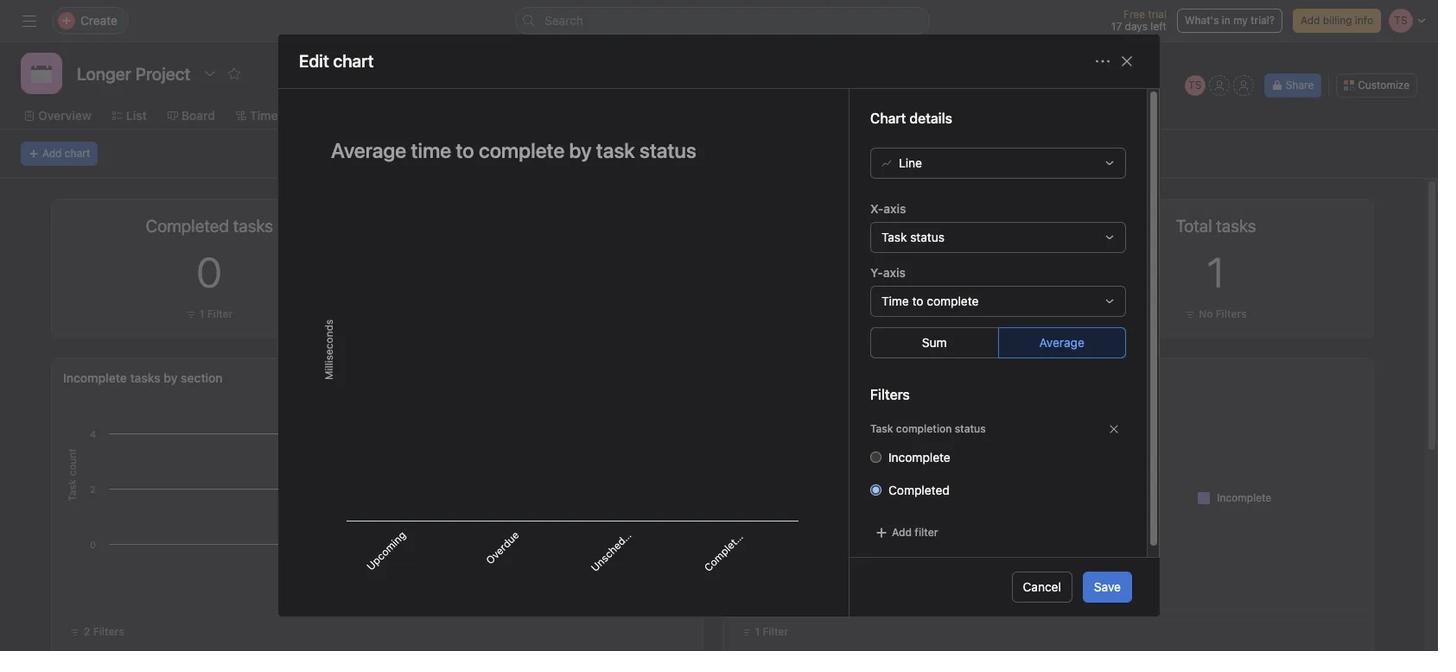 Task type: vqa. For each thing, say whether or not it's contained in the screenshot.
Tasks not in a section in the bottom of the page
yes



Task type: describe. For each thing, give the bounding box(es) containing it.
Average time to complete by task status text field
[[320, 131, 807, 170]]

time to complete
[[882, 294, 979, 309]]

cancel button
[[1012, 572, 1073, 603]]

ts
[[1189, 79, 1202, 92]]

list link
[[112, 106, 147, 125]]

no filters
[[1199, 308, 1247, 321]]

0 button for overdue tasks
[[868, 248, 893, 296]]

option group containing sum
[[870, 328, 1126, 359]]

add filter button
[[870, 521, 943, 546]]

filters for total tasks
[[1216, 308, 1247, 321]]

upcoming
[[364, 529, 408, 574]]

y-axis
[[870, 266, 906, 280]]

Completed radio
[[870, 485, 882, 496]]

tasks
[[355, 570, 384, 598]]

time
[[882, 294, 909, 309]]

days
[[1125, 20, 1148, 33]]

no filters button
[[1181, 306, 1251, 323]]

total tasks
[[1176, 216, 1256, 236]]

2 vertical spatial incomplete
[[1217, 491, 1272, 504]]

search list box
[[515, 7, 930, 35]]

search button
[[515, 7, 930, 35]]

add filter
[[892, 527, 938, 540]]

axis for y-
[[883, 266, 906, 280]]

1 horizontal spatial incomplete
[[889, 451, 951, 465]]

task for task completion status
[[870, 423, 893, 436]]

total tasks by completion status
[[734, 371, 919, 386]]

2 filters button
[[62, 621, 132, 645]]

edit chart
[[299, 51, 374, 71]]

1 filter button for overdue tasks
[[853, 306, 908, 323]]

by
[[799, 371, 813, 386]]

sum
[[922, 336, 947, 350]]

timeline link
[[236, 106, 298, 125]]

0 horizontal spatial completed
[[702, 528, 749, 575]]

1 filter for total tasks by completion status
[[755, 626, 789, 639]]

close image
[[1120, 55, 1134, 68]]

1 horizontal spatial completed
[[889, 483, 950, 498]]

1 filter for completed tasks
[[199, 308, 233, 321]]

completed tasks
[[146, 216, 273, 236]]

chart details
[[870, 111, 953, 126]]

2
[[84, 626, 90, 639]]

cancel
[[1023, 580, 1061, 595]]

chart
[[65, 147, 90, 160]]

1 button
[[1207, 248, 1225, 296]]

time to complete button
[[870, 286, 1126, 317]]

x-
[[870, 202, 884, 216]]

share
[[1286, 79, 1314, 92]]

overdue
[[483, 529, 521, 568]]

0 button for completed tasks
[[197, 248, 222, 296]]

free
[[1124, 8, 1145, 21]]

add for add filter
[[892, 527, 912, 540]]

2 filters
[[84, 626, 124, 639]]

tasks not in a section
[[355, 515, 439, 598]]

complete
[[927, 294, 979, 309]]

filters for incomplete tasks by section
[[93, 626, 124, 639]]

trial
[[1148, 8, 1167, 21]]

add for add chart
[[42, 147, 62, 160]]

0 horizontal spatial incomplete
[[63, 371, 127, 386]]

save
[[1094, 580, 1121, 595]]

Sum radio
[[870, 328, 999, 359]]

in inside tasks not in a section
[[390, 548, 405, 563]]

list
[[126, 108, 147, 123]]

incomplete tasks by section
[[63, 371, 223, 386]]

search
[[545, 13, 583, 28]]

trial?
[[1251, 14, 1275, 27]]

x-axis
[[870, 202, 906, 216]]



Task type: locate. For each thing, give the bounding box(es) containing it.
tasks left by section
[[130, 371, 161, 386]]

2 vertical spatial filters
[[93, 626, 124, 639]]

tasks left the by
[[765, 371, 796, 386]]

filters inside 2 filters button
[[93, 626, 124, 639]]

2 tasks from the left
[[765, 371, 796, 386]]

2 vertical spatial add
[[892, 527, 912, 540]]

average
[[1040, 336, 1085, 350]]

info
[[1355, 14, 1374, 27]]

0 horizontal spatial 1 filter button
[[181, 306, 237, 323]]

in inside button
[[1222, 14, 1231, 27]]

add billing info
[[1301, 14, 1374, 27]]

add left filter
[[892, 527, 912, 540]]

0 horizontal spatial add
[[42, 147, 62, 160]]

task
[[882, 230, 907, 245], [870, 423, 893, 436]]

add to starred image
[[228, 67, 241, 80]]

what's
[[1185, 14, 1219, 27]]

1 horizontal spatial 0 button
[[868, 248, 893, 296]]

0 button down overdue tasks
[[868, 248, 893, 296]]

0 down overdue tasks
[[868, 248, 893, 296]]

a
[[398, 542, 411, 555]]

to
[[912, 294, 924, 309]]

2 horizontal spatial 1 filter button
[[853, 306, 908, 323]]

1 0 from the left
[[197, 248, 222, 296]]

share button
[[1264, 73, 1322, 98]]

1
[[1207, 248, 1225, 296], [199, 308, 204, 321], [871, 308, 876, 321], [755, 626, 760, 639]]

task for task status
[[882, 230, 907, 245]]

y-
[[870, 266, 883, 280]]

0 vertical spatial add
[[1301, 14, 1320, 27]]

2 horizontal spatial filter
[[879, 308, 904, 321]]

1 horizontal spatial status
[[955, 423, 986, 436]]

not
[[376, 556, 397, 577]]

1 horizontal spatial 0
[[868, 248, 893, 296]]

add chart button
[[21, 142, 98, 166]]

calendar image
[[31, 63, 52, 84]]

overdue tasks
[[826, 216, 935, 236]]

0 vertical spatial axis
[[884, 202, 906, 216]]

task inside task status dropdown button
[[882, 230, 907, 245]]

tasks for total
[[765, 371, 796, 386]]

what's in my trial? button
[[1177, 9, 1283, 33]]

0 vertical spatial task
[[882, 230, 907, 245]]

add left billing
[[1301, 14, 1320, 27]]

0 for completed tasks
[[197, 248, 222, 296]]

1 filter button
[[181, 306, 237, 323], [853, 306, 908, 323], [733, 621, 796, 645]]

1 vertical spatial incomplete
[[889, 451, 951, 465]]

0 horizontal spatial in
[[390, 548, 405, 563]]

1 0 button from the left
[[197, 248, 222, 296]]

0 horizontal spatial filters
[[93, 626, 124, 639]]

task down x-axis
[[882, 230, 907, 245]]

0 horizontal spatial 0 button
[[197, 248, 222, 296]]

2 horizontal spatial 1 filter
[[871, 308, 904, 321]]

option group
[[870, 328, 1126, 359]]

1 horizontal spatial 1 filter button
[[733, 621, 796, 645]]

1 filter button for completed tasks
[[181, 306, 237, 323]]

0 horizontal spatial filter
[[207, 308, 233, 321]]

1 vertical spatial task
[[870, 423, 893, 436]]

filters right no
[[1216, 308, 1247, 321]]

axis for x-
[[884, 202, 906, 216]]

board
[[181, 108, 215, 123]]

1 vertical spatial status
[[955, 423, 986, 436]]

1 vertical spatial filters
[[870, 387, 910, 403]]

Incomplete radio
[[870, 452, 882, 464]]

1 horizontal spatial 1 filter
[[755, 626, 789, 639]]

add
[[1301, 14, 1320, 27], [42, 147, 62, 160], [892, 527, 912, 540]]

0 down "completed tasks"
[[197, 248, 222, 296]]

17
[[1111, 20, 1122, 33]]

filters
[[1216, 308, 1247, 321], [870, 387, 910, 403], [93, 626, 124, 639]]

incomplete
[[63, 371, 127, 386], [889, 451, 951, 465], [1217, 491, 1272, 504]]

filter for completed tasks
[[207, 308, 233, 321]]

0 button down "completed tasks"
[[197, 248, 222, 296]]

1 tasks from the left
[[130, 371, 161, 386]]

0 vertical spatial filters
[[1216, 308, 1247, 321]]

unscheduled
[[589, 520, 643, 575]]

0 vertical spatial completed
[[889, 483, 950, 498]]

what's in my trial?
[[1185, 14, 1275, 27]]

add for add billing info
[[1301, 14, 1320, 27]]

0 vertical spatial incomplete
[[63, 371, 127, 386]]

my
[[1234, 14, 1248, 27]]

add inside dropdown button
[[892, 527, 912, 540]]

None text field
[[73, 58, 195, 89]]

in
[[1222, 14, 1231, 27], [390, 548, 405, 563]]

overview link
[[24, 106, 91, 125]]

0 horizontal spatial 0
[[197, 248, 222, 296]]

0 for overdue tasks
[[868, 248, 893, 296]]

1 vertical spatial in
[[390, 548, 405, 563]]

tasks for incomplete
[[130, 371, 161, 386]]

total
[[734, 371, 762, 386]]

2 horizontal spatial filters
[[1216, 308, 1247, 321]]

add billing info button
[[1293, 9, 1381, 33]]

timeline
[[250, 108, 298, 123]]

2 horizontal spatial incomplete
[[1217, 491, 1272, 504]]

filter
[[207, 308, 233, 321], [879, 308, 904, 321], [763, 626, 789, 639]]

0 horizontal spatial 1 filter
[[199, 308, 233, 321]]

1 filter
[[199, 308, 233, 321], [871, 308, 904, 321], [755, 626, 789, 639]]

Average radio
[[998, 328, 1126, 359]]

task up incomplete radio
[[870, 423, 893, 436]]

0 button
[[197, 248, 222, 296], [868, 248, 893, 296]]

2 0 button from the left
[[868, 248, 893, 296]]

0 horizontal spatial status
[[910, 230, 945, 245]]

1 vertical spatial add
[[42, 147, 62, 160]]

0
[[197, 248, 222, 296], [868, 248, 893, 296]]

filters inside no filters button
[[1216, 308, 1247, 321]]

0 vertical spatial status
[[910, 230, 945, 245]]

save button
[[1083, 572, 1132, 603]]

ts button
[[1185, 75, 1206, 96]]

2 0 from the left
[[868, 248, 893, 296]]

axis
[[884, 202, 906, 216], [883, 266, 906, 280]]

2 horizontal spatial add
[[1301, 14, 1320, 27]]

overview
[[38, 108, 91, 123]]

1 horizontal spatial filter
[[763, 626, 789, 639]]

filter for total tasks by completion status
[[763, 626, 789, 639]]

add chart
[[42, 147, 90, 160]]

section
[[404, 515, 439, 549]]

tasks
[[130, 371, 161, 386], [765, 371, 796, 386]]

add left chart
[[42, 147, 62, 160]]

billing
[[1323, 14, 1352, 27]]

0 vertical spatial in
[[1222, 14, 1231, 27]]

1 vertical spatial completed
[[702, 528, 749, 575]]

task status
[[882, 230, 945, 245]]

axis up time
[[883, 266, 906, 280]]

1 vertical spatial axis
[[883, 266, 906, 280]]

task status button
[[870, 222, 1126, 253]]

1 horizontal spatial filters
[[870, 387, 910, 403]]

status
[[910, 230, 945, 245], [955, 423, 986, 436]]

1 horizontal spatial in
[[1222, 14, 1231, 27]]

axis up task status
[[884, 202, 906, 216]]

free trial 17 days left
[[1111, 8, 1167, 33]]

task completion status
[[870, 423, 986, 436]]

filter
[[915, 527, 938, 540]]

more actions image
[[1096, 55, 1110, 68]]

completed
[[889, 483, 950, 498], [702, 528, 749, 575]]

status inside dropdown button
[[910, 230, 945, 245]]

line button
[[870, 148, 1126, 179]]

line
[[899, 156, 922, 170]]

board link
[[168, 106, 215, 125]]

no
[[1199, 308, 1213, 321]]

1 horizontal spatial tasks
[[765, 371, 796, 386]]

completion
[[896, 423, 952, 436]]

1 horizontal spatial add
[[892, 527, 912, 540]]

filters right 2
[[93, 626, 124, 639]]

a button to remove the filter image
[[1109, 425, 1119, 435]]

0 horizontal spatial tasks
[[130, 371, 161, 386]]

1 filter button for total tasks by completion status
[[733, 621, 796, 645]]

filters down completion status
[[870, 387, 910, 403]]

by section
[[164, 371, 223, 386]]

left
[[1151, 20, 1167, 33]]

completion status
[[816, 371, 919, 386]]



